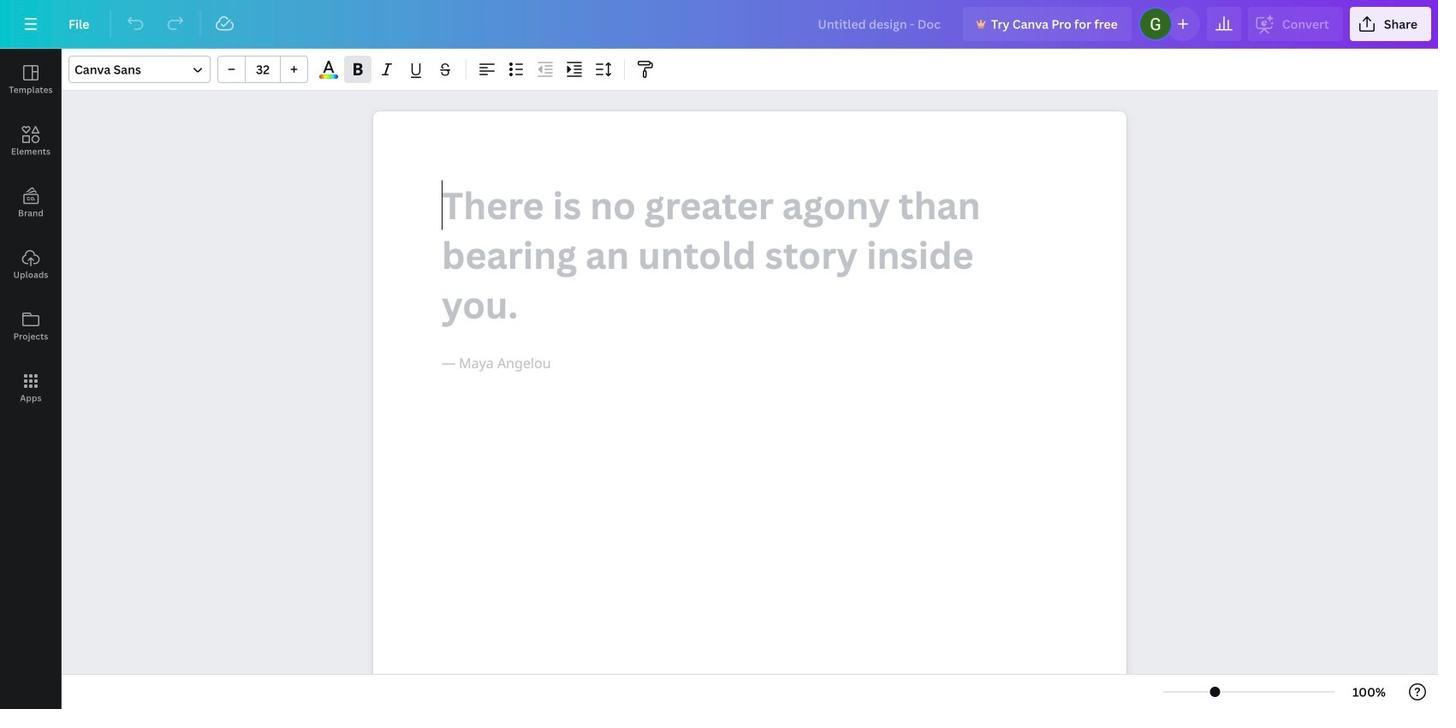Task type: vqa. For each thing, say whether or not it's contained in the screenshot.
Zoom button
yes



Task type: describe. For each thing, give the bounding box(es) containing it.
color range image
[[320, 75, 338, 79]]

side panel tab list
[[0, 49, 62, 419]]

main menu bar
[[0, 0, 1439, 49]]

Zoom button
[[1342, 678, 1398, 706]]

– – number field
[[251, 61, 275, 78]]



Task type: locate. For each thing, give the bounding box(es) containing it.
Design title text field
[[804, 7, 957, 41]]

group
[[218, 56, 308, 83]]

None text field
[[373, 111, 1127, 709]]



